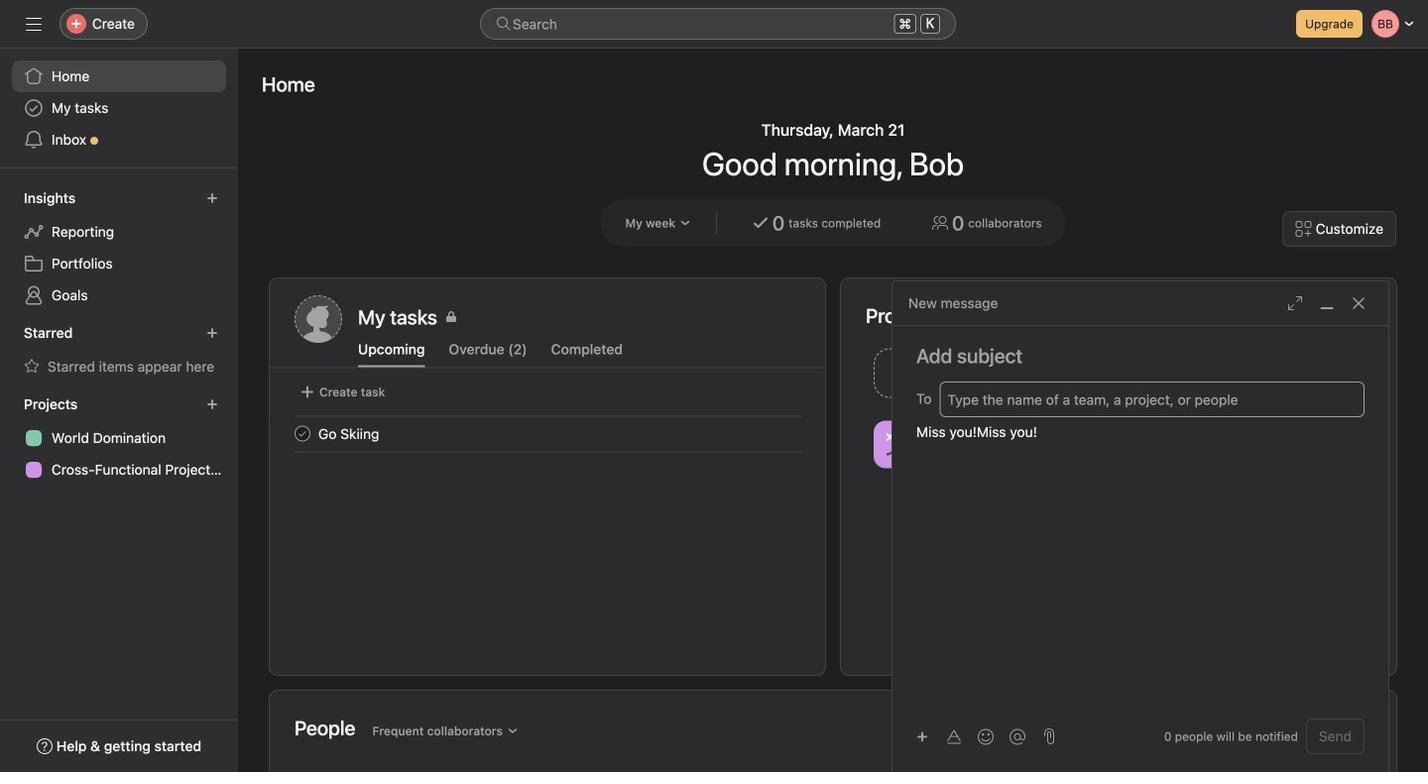 Task type: locate. For each thing, give the bounding box(es) containing it.
1 horizontal spatial list item
[[866, 343, 1119, 404]]

dialog
[[893, 282, 1389, 773]]

cell
[[944, 388, 1358, 412]]

mark complete image
[[291, 422, 314, 446]]

None field
[[480, 8, 956, 40]]

Mark complete checkbox
[[291, 422, 314, 446]]

minimize image
[[1319, 296, 1335, 311]]

toolbar
[[909, 723, 1036, 751]]

0 horizontal spatial list item
[[271, 416, 825, 452]]

insert an object image
[[917, 732, 928, 743]]

add profile photo image
[[295, 296, 342, 343]]

list item
[[866, 343, 1119, 404], [271, 416, 825, 452]]

expand popout to full screen image
[[1288, 296, 1303, 311]]



Task type: describe. For each thing, give the bounding box(es) containing it.
1 vertical spatial list item
[[271, 416, 825, 452]]

rocket image
[[1139, 362, 1163, 385]]

add items to starred image
[[206, 327, 218, 339]]

projects element
[[0, 387, 238, 490]]

0 vertical spatial list item
[[866, 343, 1119, 404]]

Search tasks, projects, and more text field
[[480, 8, 956, 40]]

at mention image
[[1010, 730, 1026, 745]]

close image
[[1351, 296, 1367, 311]]

insights element
[[0, 181, 238, 315]]

new insights image
[[206, 192, 218, 204]]

new project or portfolio image
[[206, 399, 218, 411]]

starred element
[[0, 315, 238, 387]]

hide sidebar image
[[26, 16, 42, 32]]

Add subject text field
[[893, 342, 1389, 370]]

line_and_symbols image
[[886, 433, 910, 457]]

global element
[[0, 49, 238, 168]]



Task type: vqa. For each thing, say whether or not it's contained in the screenshot.
list item to the right
yes



